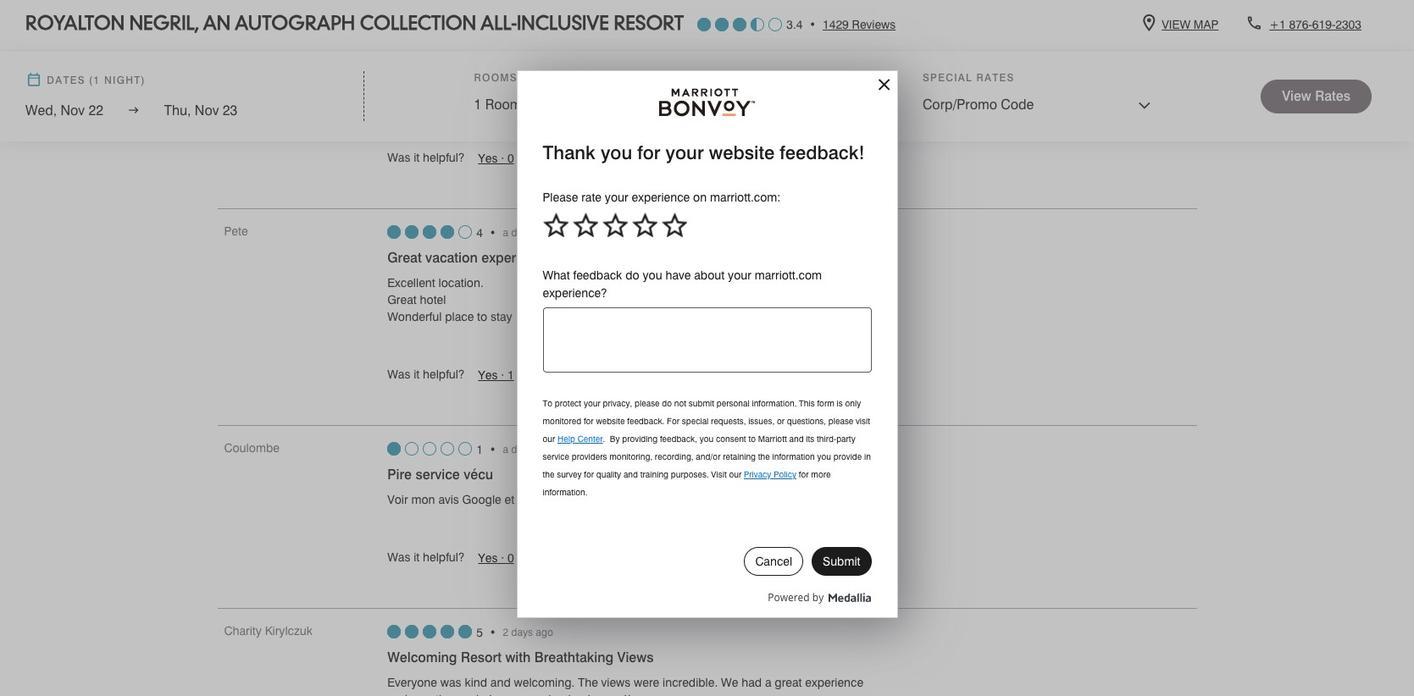 Task type: vqa. For each thing, say whether or not it's contained in the screenshot.
by
no



Task type: locate. For each thing, give the bounding box(es) containing it.
was it helpful? down wonderful
[[387, 368, 465, 381]]

ago for vacation
[[531, 226, 548, 239]]

yes down to
[[478, 369, 498, 382]]

0 vertical spatial yes
[[478, 152, 498, 165]]

it down an
[[414, 151, 420, 164]]

yes down voir mon avis google et tripadvisor
[[478, 552, 498, 565]]

0 horizontal spatial nov
[[61, 103, 85, 119]]

4 for birthday
[[476, 43, 483, 56]]

0 vertical spatial 1
[[94, 74, 100, 86]]

0 down 'guests'
[[553, 152, 559, 165]]

1 vertical spatial helpful?
[[423, 368, 465, 381]]

pire service vécu
[[387, 467, 493, 483]]

0
[[508, 152, 514, 165], [553, 152, 559, 165], [553, 369, 559, 382], [508, 552, 514, 565]]

5 • 2 days ago
[[476, 626, 562, 639]]

1 vertical spatial no
[[528, 369, 543, 382]]

great up excellent
[[387, 250, 422, 266]]

was down the i at the top of page
[[387, 151, 410, 164]]

was for pire service vécu
[[387, 551, 410, 564]]

google
[[462, 493, 501, 507]]

4 • a day ago up &
[[476, 43, 557, 56]]

0 vertical spatial rates
[[977, 71, 1015, 84]]

view map
[[1162, 18, 1219, 31]]

• up excellent location. great hotel wonderful place to stay
[[489, 226, 496, 239]]

dates
[[47, 74, 85, 86]]

2 vertical spatial helpful?
[[423, 551, 465, 564]]

1 yes · 0 from the top
[[478, 152, 514, 165]]

0 vertical spatial helpful?
[[423, 151, 465, 164]]

yes · 1
[[478, 369, 514, 382]]

1 vertical spatial 4
[[476, 226, 483, 239]]

experience up location.
[[482, 250, 550, 266]]

was it helpful? for vécu
[[387, 551, 465, 564]]

0 vertical spatial great
[[387, 250, 422, 266]]

had right the i at the top of page
[[394, 93, 414, 107]]

1429 reviews link
[[823, 16, 896, 33]]

rates right view
[[1315, 88, 1351, 104]]

2 vertical spatial was it helpful?
[[387, 551, 465, 564]]

content helpfulness group for vécu
[[387, 549, 864, 568]]

helpful? down i had an excellence time.
[[423, 151, 465, 164]]

2 horizontal spatial 1
[[508, 369, 514, 382]]

0 vertical spatial content helpfulness group
[[387, 149, 864, 168]]

no right the yes · 1
[[528, 369, 543, 382]]

helpful? down avis
[[423, 551, 465, 564]]

1 down stay
[[508, 369, 514, 382]]

1 vertical spatial content helpfulness group
[[387, 366, 864, 385]]

location.
[[439, 276, 484, 290]]

yes down time.
[[478, 152, 498, 165]]

2 vertical spatial day
[[511, 443, 528, 456]]

·
[[501, 152, 504, 165], [546, 152, 549, 165], [501, 369, 504, 382], [546, 369, 549, 382], [501, 552, 504, 565]]

1 • a day ago
[[476, 443, 557, 456]]

0 vertical spatial it
[[414, 151, 420, 164]]

0 vertical spatial no
[[528, 152, 543, 165]]

1 horizontal spatial had
[[742, 676, 762, 690]]

2 great from the top
[[387, 293, 417, 307]]

0 down time.
[[508, 152, 514, 165]]

was down wonderful
[[387, 368, 410, 381]]

ago
[[531, 43, 548, 56], [531, 226, 548, 239], [531, 443, 548, 456], [536, 626, 553, 639]]

plan
[[482, 693, 505, 697]]

had inside everyone was kind and welcoming. the views were incredible. we had a great experience and vacation and plan on coming back soon!!
[[742, 676, 762, 690]]

0 horizontal spatial rates
[[977, 71, 1015, 84]]

had
[[394, 93, 414, 107], [742, 676, 762, 690]]

was it helpful? down mon
[[387, 551, 465, 564]]

1 vertical spatial it
[[414, 368, 420, 381]]

2 no · 0 from the top
[[528, 369, 559, 382]]

helpful? for experience
[[423, 368, 465, 381]]

• up vécu
[[489, 443, 496, 456]]

0 vertical spatial was it helpful?
[[387, 151, 465, 164]]

day for vacation
[[511, 226, 528, 239]]

kirylczuk
[[265, 625, 313, 638]]

excellent
[[387, 276, 435, 290]]

1 4 • a day ago from the top
[[476, 43, 557, 56]]

no
[[528, 152, 543, 165], [528, 369, 543, 382]]

0 vertical spatial 4 • a day ago
[[476, 43, 557, 56]]

3 day from the top
[[511, 443, 528, 456]]

ago for resort
[[536, 626, 553, 639]]

+1
[[1270, 18, 1286, 31]]

2 4 • a day ago from the top
[[476, 226, 557, 239]]

• left 2
[[489, 626, 496, 639]]

1 horizontal spatial nov
[[195, 103, 219, 119]]

2 4 from the top
[[476, 226, 483, 239]]

ago up rooms & guests
[[531, 43, 548, 56]]

the
[[578, 676, 598, 690]]

0 vertical spatial experience
[[482, 250, 550, 266]]

0 vertical spatial no · 0
[[528, 152, 559, 165]]

2 vertical spatial content helpfulness group
[[387, 549, 864, 568]]

1 vertical spatial great
[[387, 293, 417, 307]]

ago for service
[[531, 443, 548, 456]]

2 helpful? from the top
[[423, 368, 465, 381]]

ago up tripadvisor
[[531, 443, 548, 456]]

1 up vécu
[[476, 443, 483, 456]]

no · 0
[[528, 152, 559, 165], [528, 369, 559, 382]]

and up plan in the bottom left of the page
[[491, 676, 511, 690]]

1 vertical spatial 1
[[508, 369, 514, 382]]

helpful? left the yes · 1
[[423, 368, 465, 381]]

day for service
[[511, 443, 528, 456]]

day up great vacation experience excellent location and wonderful beach
[[511, 226, 528, 239]]

1 vertical spatial 4 • a day ago
[[476, 226, 557, 239]]

no for vacation
[[528, 369, 543, 382]]

1 day from the top
[[511, 43, 528, 56]]

i had an excellence time.
[[387, 93, 519, 107]]

a inside 1 • a day ago
[[503, 443, 508, 456]]

nov
[[61, 103, 85, 119], [195, 103, 219, 119]]

no · 0 down 'guests'
[[528, 152, 559, 165]]

• for birthday
[[489, 43, 496, 56]]

ago up great vacation experience excellent location and wonderful beach
[[531, 226, 548, 239]]

1 vertical spatial rates
[[1315, 88, 1351, 104]]

helpful?
[[423, 151, 465, 164], [423, 368, 465, 381], [423, 551, 465, 564]]

· down voir mon avis google et tripadvisor
[[501, 552, 504, 565]]

3 helpful? from the top
[[423, 551, 465, 564]]

and
[[666, 250, 689, 266], [491, 676, 511, 690], [387, 693, 408, 697], [459, 693, 479, 697]]

kind
[[465, 676, 487, 690]]

1 was from the top
[[387, 151, 410, 164]]

2303
[[1336, 18, 1362, 31]]

4 up location.
[[476, 226, 483, 239]]

special
[[923, 71, 973, 84]]

no · 0 right the yes · 1
[[528, 369, 559, 382]]

1 vertical spatial yes · 0
[[478, 552, 514, 565]]

content helpfulness group
[[387, 149, 864, 168], [387, 366, 864, 385], [387, 549, 864, 568]]

2 day from the top
[[511, 226, 528, 239]]

0 down et
[[508, 552, 514, 565]]

day
[[511, 43, 528, 56], [511, 226, 528, 239], [511, 443, 528, 456]]

rates
[[977, 71, 1015, 84], [1315, 88, 1351, 104]]

view map link
[[1155, 16, 1219, 33]]

0 right the yes · 1
[[553, 369, 559, 382]]

it down wonderful
[[414, 368, 420, 381]]

4 down the all-
[[476, 43, 483, 56]]

2 nov from the left
[[195, 103, 219, 119]]

2 yes from the top
[[478, 369, 498, 382]]

welcoming
[[387, 650, 457, 666]]

pete
[[224, 225, 248, 238]]

day inside 1 • a day ago
[[511, 443, 528, 456]]

0 vertical spatial 4
[[476, 43, 483, 56]]

0 vertical spatial resort
[[614, 15, 684, 34]]

1 horizontal spatial rates
[[1315, 88, 1351, 104]]

vacation
[[426, 250, 478, 266], [411, 693, 455, 697]]

1 vertical spatial was
[[387, 368, 410, 381]]

+1 876-619-2303
[[1270, 18, 1362, 31]]

welcoming resort with breathtaking views
[[387, 650, 654, 666]]

reviews
[[852, 18, 896, 31]]

was down voir
[[387, 551, 410, 564]]

• right 3.4 at right
[[809, 18, 816, 31]]

0 horizontal spatial had
[[394, 93, 414, 107]]

yes
[[478, 152, 498, 165], [478, 369, 498, 382], [478, 552, 498, 565]]

i
[[387, 93, 390, 107]]

yes · 0 down et
[[478, 552, 514, 565]]

no down rooms & guests
[[528, 152, 543, 165]]

50th
[[387, 67, 414, 83]]

yes · 0
[[478, 152, 514, 165], [478, 552, 514, 565]]

on
[[508, 693, 522, 697]]

it for great
[[414, 368, 420, 381]]

was it helpful? down an
[[387, 151, 465, 164]]

2 vertical spatial it
[[414, 551, 420, 564]]

3 it from the top
[[414, 551, 420, 564]]

1 vertical spatial was it helpful?
[[387, 368, 465, 381]]

with
[[505, 650, 531, 666]]

yes · 0 down time.
[[478, 152, 514, 165]]

vacation up location.
[[426, 250, 478, 266]]

2 it from the top
[[414, 368, 420, 381]]

3 was it helpful? from the top
[[387, 551, 465, 564]]

1 vertical spatial day
[[511, 226, 528, 239]]

1 horizontal spatial experience
[[805, 676, 864, 690]]

had right we
[[742, 676, 762, 690]]

0 vertical spatial had
[[394, 93, 414, 107]]

rooms & guests
[[474, 71, 581, 84]]

negril,
[[129, 15, 199, 34]]

• down the all-
[[489, 43, 496, 56]]

breathtaking
[[535, 650, 614, 666]]

22
[[88, 103, 103, 119]]

rates right special
[[977, 71, 1015, 84]]

1 4 from the top
[[476, 43, 483, 56]]

3 yes from the top
[[478, 552, 498, 565]]

3 was from the top
[[387, 551, 410, 564]]

was for great vacation experience excellent location and wonderful beach
[[387, 368, 410, 381]]

0 vertical spatial yes · 0
[[478, 152, 514, 165]]

2 content helpfulness group from the top
[[387, 366, 864, 385]]

2 no from the top
[[528, 369, 543, 382]]

1 horizontal spatial 1
[[476, 443, 483, 456]]

4 • a day ago for birthday
[[476, 43, 557, 56]]

everyone was kind and welcoming. the views were incredible. we had a great experience and vacation and plan on coming back soon!!
[[387, 676, 864, 697]]

days
[[511, 626, 533, 639]]

great
[[387, 250, 422, 266], [387, 293, 417, 307]]

4 for vacation
[[476, 226, 483, 239]]

0 vertical spatial was
[[387, 151, 410, 164]]

1 it from the top
[[414, 151, 420, 164]]

1 no from the top
[[528, 152, 543, 165]]

1 inside 'content helpfulness' group
[[508, 369, 514, 382]]

autograph
[[235, 15, 355, 34]]

2 vertical spatial yes
[[478, 552, 498, 565]]

ago inside 5 • 2 days ago
[[536, 626, 553, 639]]

2 vertical spatial 1
[[476, 443, 483, 456]]

4 • a day ago up excellent
[[476, 226, 557, 239]]

0 horizontal spatial resort
[[461, 650, 502, 666]]

voir
[[387, 493, 408, 507]]

(
[[89, 74, 94, 86]]

•
[[809, 18, 816, 31], [489, 43, 496, 56], [489, 226, 496, 239], [489, 443, 496, 456], [489, 626, 496, 639]]

1 left night)
[[94, 74, 100, 86]]

2 was from the top
[[387, 368, 410, 381]]

it down mon
[[414, 551, 420, 564]]

1 no · 0 from the top
[[528, 152, 559, 165]]

0 horizontal spatial 1
[[94, 74, 100, 86]]

1 vertical spatial vacation
[[411, 693, 455, 697]]

1 vertical spatial no · 0
[[528, 369, 559, 382]]

view
[[1282, 88, 1312, 104]]

experience right the 'great'
[[805, 676, 864, 690]]

1 vertical spatial had
[[742, 676, 762, 690]]

a for vacation
[[503, 226, 508, 239]]

2 was it helpful? from the top
[[387, 368, 465, 381]]

was
[[387, 151, 410, 164], [387, 368, 410, 381], [387, 551, 410, 564]]

3 content helpfulness group from the top
[[387, 549, 864, 568]]

0 vertical spatial day
[[511, 43, 528, 56]]

day up &
[[511, 43, 528, 56]]

2 vertical spatial was
[[387, 551, 410, 564]]

view rates button
[[1261, 79, 1372, 113]]

were
[[634, 676, 660, 690]]

1 yes from the top
[[478, 152, 498, 165]]

ago right the days
[[536, 626, 553, 639]]

wonderful
[[387, 310, 442, 324]]

1 nov from the left
[[61, 103, 85, 119]]

ago inside 1 • a day ago
[[531, 443, 548, 456]]

1 vertical spatial yes
[[478, 369, 498, 382]]

1 vertical spatial experience
[[805, 676, 864, 690]]

hotel
[[420, 293, 446, 307]]

back
[[568, 693, 594, 697]]

great down excellent
[[387, 293, 417, 307]]

1 was it helpful? from the top
[[387, 151, 465, 164]]

vacation down was
[[411, 693, 455, 697]]

nov left the 22
[[61, 103, 85, 119]]

nov left 23
[[195, 103, 219, 119]]

views
[[601, 676, 631, 690]]

spin
[[244, 42, 268, 55]]

day up et
[[511, 443, 528, 456]]



Task type: describe. For each thing, give the bounding box(es) containing it.
location
[[613, 250, 662, 266]]

time.
[[493, 93, 519, 107]]

guests
[[534, 71, 581, 84]]

23
[[223, 103, 238, 119]]

1 content helpfulness group from the top
[[387, 149, 864, 168]]

excellent location. great hotel wonderful place to stay
[[387, 276, 512, 324]]

1 for (
[[94, 74, 100, 86]]

beach
[[759, 250, 797, 266]]

50th birthday
[[387, 67, 470, 83]]

place
[[445, 310, 474, 324]]

voir mon avis google et tripadvisor
[[387, 493, 577, 507]]

• for vacation
[[489, 226, 496, 239]]

619-
[[1313, 18, 1336, 31]]

coming
[[525, 693, 565, 697]]

2 yes · 0 from the top
[[478, 552, 514, 565]]

1429
[[823, 18, 849, 31]]

an
[[203, 15, 231, 34]]

map
[[1194, 18, 1219, 31]]

wed, nov 22
[[25, 103, 103, 119]]

coulombe
[[224, 442, 280, 455]]

stay
[[491, 310, 512, 324]]

birthday
[[418, 67, 470, 83]]

excellent
[[554, 250, 609, 266]]

a inside everyone was kind and welcoming. the views were incredible. we had a great experience and vacation and plan on coming back soon!!
[[765, 676, 772, 690]]

thu, nov 23
[[164, 103, 238, 119]]

royalton
[[25, 15, 125, 34]]

rooms
[[474, 71, 518, 84]]

yes for birthday
[[478, 152, 498, 165]]

everyone
[[387, 676, 437, 690]]

calendar image
[[25, 71, 43, 90]]

views
[[617, 650, 654, 666]]

no · 0 for vacation
[[528, 369, 559, 382]]

special rates view rates
[[923, 71, 1351, 104]]

and down kind
[[459, 693, 479, 697]]

· down stay
[[501, 369, 504, 382]]

wed,
[[25, 103, 57, 119]]

a for service
[[503, 443, 508, 456]]

was it helpful? for experience
[[387, 368, 465, 381]]

nov for wed,
[[61, 103, 85, 119]]

experience inside everyone was kind and welcoming. the views were incredible. we had a great experience and vacation and plan on coming back soon!!
[[805, 676, 864, 690]]

avis
[[438, 493, 459, 507]]

1 great from the top
[[387, 250, 422, 266]]

view
[[1162, 18, 1191, 31]]

location image
[[1143, 17, 1155, 33]]

was
[[441, 676, 462, 690]]

no · 0 for birthday
[[528, 152, 559, 165]]

1 vertical spatial resort
[[461, 650, 502, 666]]

helpful? for vécu
[[423, 551, 465, 564]]

day for birthday
[[511, 43, 528, 56]]

mz spin
[[224, 42, 268, 55]]

1 for ·
[[508, 369, 514, 382]]

a for birthday
[[503, 43, 508, 56]]

0 horizontal spatial experience
[[482, 250, 550, 266]]

no for birthday
[[528, 152, 543, 165]]

mon
[[411, 493, 435, 507]]

and down everyone
[[387, 693, 408, 697]]

and right location
[[666, 250, 689, 266]]

&
[[522, 71, 530, 84]]

· right the yes · 1
[[546, 369, 549, 382]]

4 • a day ago for vacation
[[476, 226, 557, 239]]

we
[[721, 676, 738, 690]]

it for pire
[[414, 551, 420, 564]]

3.4
[[787, 18, 803, 31]]

thu,
[[164, 103, 191, 119]]

to
[[477, 310, 487, 324]]

nov for thu,
[[195, 103, 219, 119]]

welcoming.
[[514, 676, 575, 690]]

charity kirylczuk
[[224, 625, 313, 638]]

1 horizontal spatial resort
[[614, 15, 684, 34]]

• for service
[[489, 443, 496, 456]]

• for resort
[[489, 626, 496, 639]]

5
[[476, 626, 483, 639]]

excellence
[[434, 93, 490, 107]]

an
[[417, 93, 430, 107]]

royalton negril, an autograph collection all-inclusive resort
[[25, 15, 684, 34]]

was for 50th birthday
[[387, 151, 410, 164]]

dates ( 1 night)
[[47, 74, 146, 86]]

inclusive
[[517, 15, 609, 34]]

incredible.
[[663, 676, 718, 690]]

wonderful
[[693, 250, 755, 266]]

876-
[[1289, 18, 1313, 31]]

1 helpful? from the top
[[423, 151, 465, 164]]

collection
[[360, 15, 476, 34]]

it for 50th
[[414, 151, 420, 164]]

great inside excellent location. great hotel wonderful place to stay
[[387, 293, 417, 307]]

pire
[[387, 467, 412, 483]]

charity
[[224, 625, 262, 638]]

+1 876-619-2303 link
[[1263, 16, 1362, 33]]

great vacation experience excellent location and wonderful beach
[[387, 250, 797, 266]]

soon!!
[[597, 693, 631, 697]]

0 vertical spatial vacation
[[426, 250, 478, 266]]

· down time.
[[501, 152, 504, 165]]

yes for vacation
[[478, 369, 498, 382]]

2
[[503, 626, 509, 639]]

content helpfulness group for experience
[[387, 366, 864, 385]]

et
[[505, 493, 515, 507]]

3.4 • 1429 reviews
[[787, 18, 896, 31]]

mz
[[224, 42, 241, 55]]

all-
[[480, 15, 517, 34]]

vacation inside everyone was kind and welcoming. the views were incredible. we had a great experience and vacation and plan on coming back soon!!
[[411, 693, 455, 697]]

great
[[775, 676, 802, 690]]

vécu
[[464, 467, 493, 483]]

service
[[416, 467, 460, 483]]

· down 'guests'
[[546, 152, 549, 165]]

ago for birthday
[[531, 43, 548, 56]]

tripadvisor
[[518, 493, 577, 507]]

phone image
[[1246, 17, 1263, 33]]



